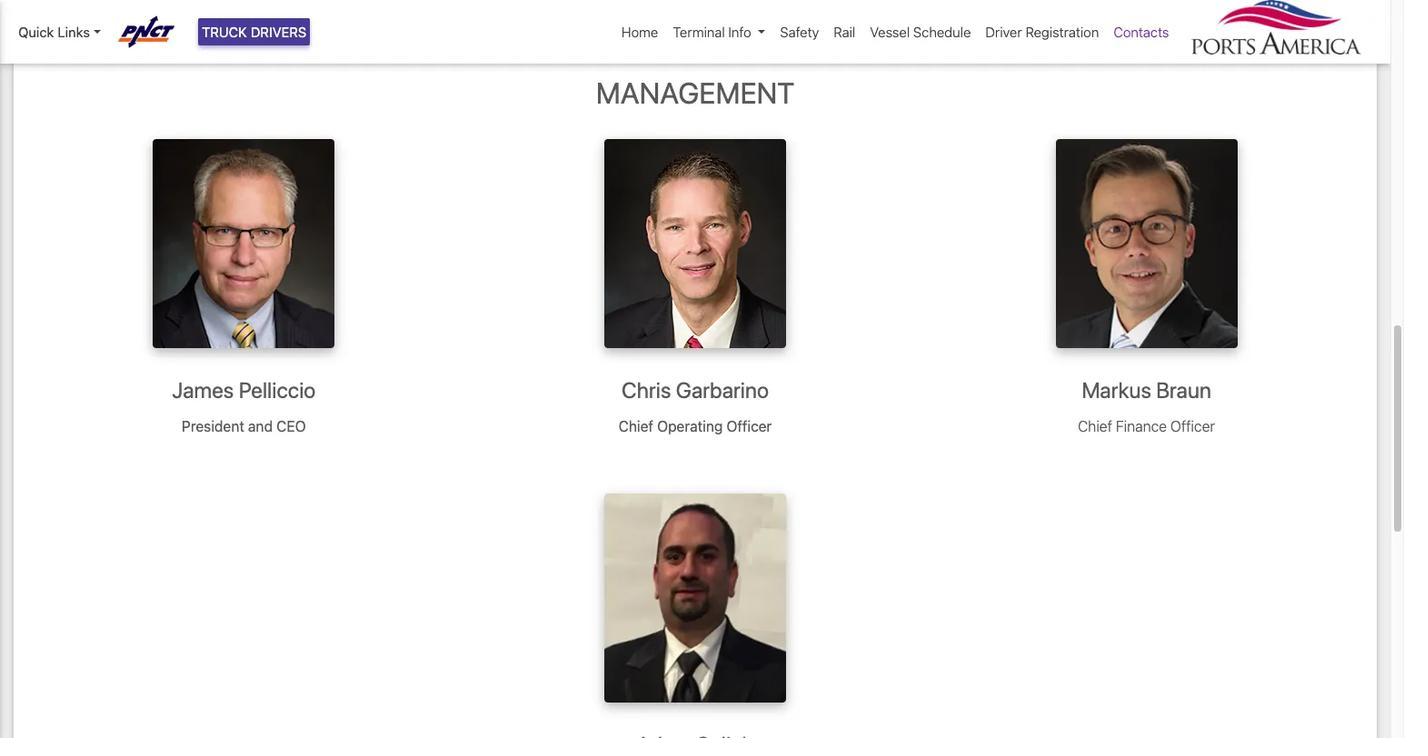 Task type: vqa. For each thing, say whether or not it's contained in the screenshot.
to inside alert
no



Task type: describe. For each thing, give the bounding box(es) containing it.
chris garbarino image
[[604, 139, 786, 348]]

truck drivers link
[[198, 18, 310, 46]]

officer for garbarino
[[727, 418, 772, 434]]

chief for markus braun
[[1078, 418, 1112, 434]]

drivers
[[251, 24, 307, 40]]

links
[[58, 24, 90, 40]]

truck
[[202, 24, 247, 40]]

vessel
[[870, 24, 910, 40]]

chief operating officer
[[619, 418, 772, 434]]

braun
[[1156, 377, 1211, 403]]

driver registration
[[986, 24, 1099, 40]]

truck drivers
[[202, 24, 307, 40]]

terminal info
[[673, 24, 751, 40]]

garbarino
[[676, 377, 769, 403]]

operating
[[657, 418, 723, 434]]

quick links
[[18, 24, 90, 40]]

ceo
[[277, 418, 306, 434]]

chris garbarino
[[622, 377, 769, 403]]

driver
[[986, 24, 1022, 40]]

management
[[596, 75, 795, 110]]

terminal
[[673, 24, 725, 40]]

home
[[622, 24, 658, 40]]

james
[[172, 377, 234, 403]]

vessel schedule link
[[863, 14, 978, 49]]

safety
[[780, 24, 819, 40]]

terminal info link
[[666, 14, 773, 49]]

vessel schedule
[[870, 24, 971, 40]]

markus braun
[[1082, 377, 1211, 403]]



Task type: locate. For each thing, give the bounding box(es) containing it.
officer for braun
[[1171, 418, 1215, 434]]

quick
[[18, 24, 54, 40]]

contacts
[[1114, 24, 1169, 40]]

markus
[[1082, 377, 1151, 403]]

officer down braun
[[1171, 418, 1215, 434]]

officer down garbarino on the bottom
[[727, 418, 772, 434]]

0 horizontal spatial chief
[[619, 418, 653, 434]]

president
[[182, 418, 244, 434]]

1 chief from the left
[[619, 418, 653, 434]]

chris
[[622, 377, 671, 403]]

rail link
[[826, 14, 863, 49]]

2 officer from the left
[[1171, 418, 1215, 434]]

chief down "chris"
[[619, 418, 653, 434]]

chief
[[619, 418, 653, 434], [1078, 418, 1112, 434]]

schedule
[[913, 24, 971, 40]]

home link
[[614, 14, 666, 49]]

1 horizontal spatial officer
[[1171, 418, 1215, 434]]

safety link
[[773, 14, 826, 49]]

chief finance officer
[[1078, 418, 1215, 434]]

chief for chris garbarino
[[619, 418, 653, 434]]

1 officer from the left
[[727, 418, 772, 434]]

pelliccio
[[239, 377, 316, 403]]

info
[[728, 24, 751, 40]]

chief down markus at the bottom
[[1078, 418, 1112, 434]]

quick links link
[[18, 22, 101, 42]]

2 chief from the left
[[1078, 418, 1112, 434]]

registration
[[1026, 24, 1099, 40]]

1 horizontal spatial chief
[[1078, 418, 1112, 434]]

finance
[[1116, 418, 1167, 434]]

president and ceo
[[182, 418, 306, 434]]

0 horizontal spatial officer
[[727, 418, 772, 434]]

driver registration link
[[978, 14, 1106, 49]]

officer
[[727, 418, 772, 434], [1171, 418, 1215, 434]]

adam sulich image
[[604, 494, 786, 703]]

rail
[[834, 24, 856, 40]]

james pelliccio image
[[153, 139, 335, 348]]

and
[[248, 418, 273, 434]]

contacts link
[[1106, 14, 1177, 49]]

marcus braun image
[[1056, 139, 1238, 348]]

james pelliccio
[[172, 377, 316, 403]]



